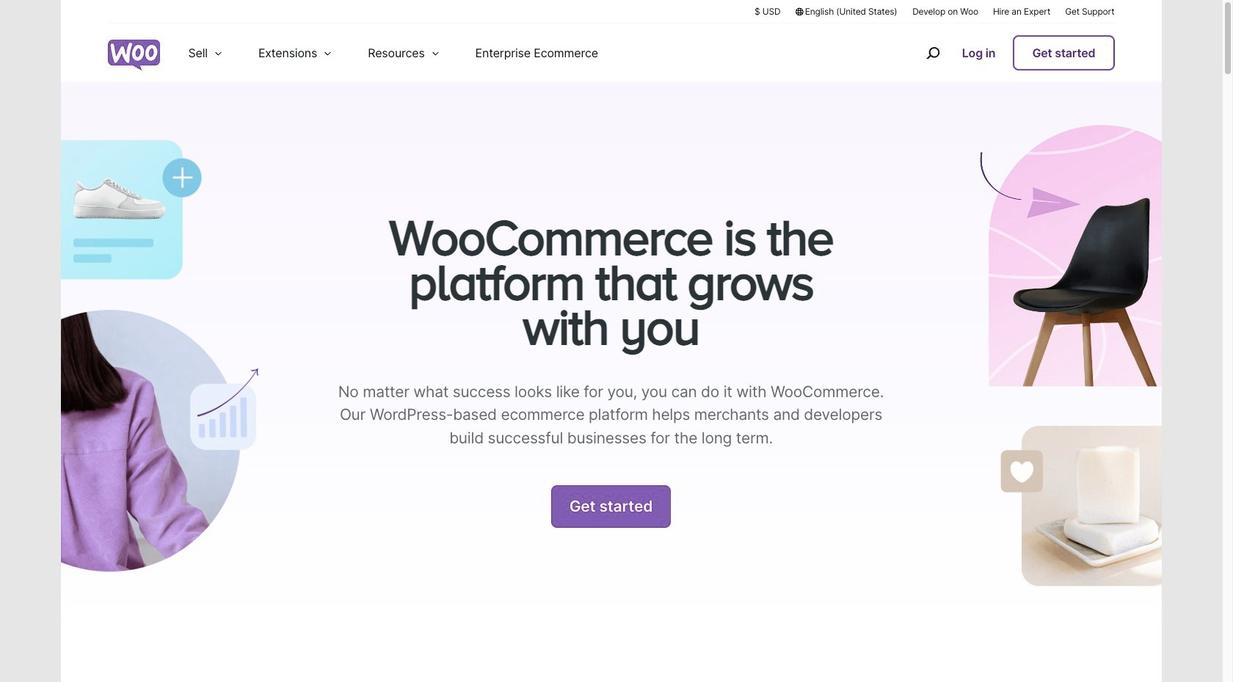 Task type: vqa. For each thing, say whether or not it's contained in the screenshot.
Service navigation menu element
yes



Task type: locate. For each thing, give the bounding box(es) containing it.
search image
[[921, 41, 945, 65]]

service navigation menu element
[[895, 29, 1115, 77]]



